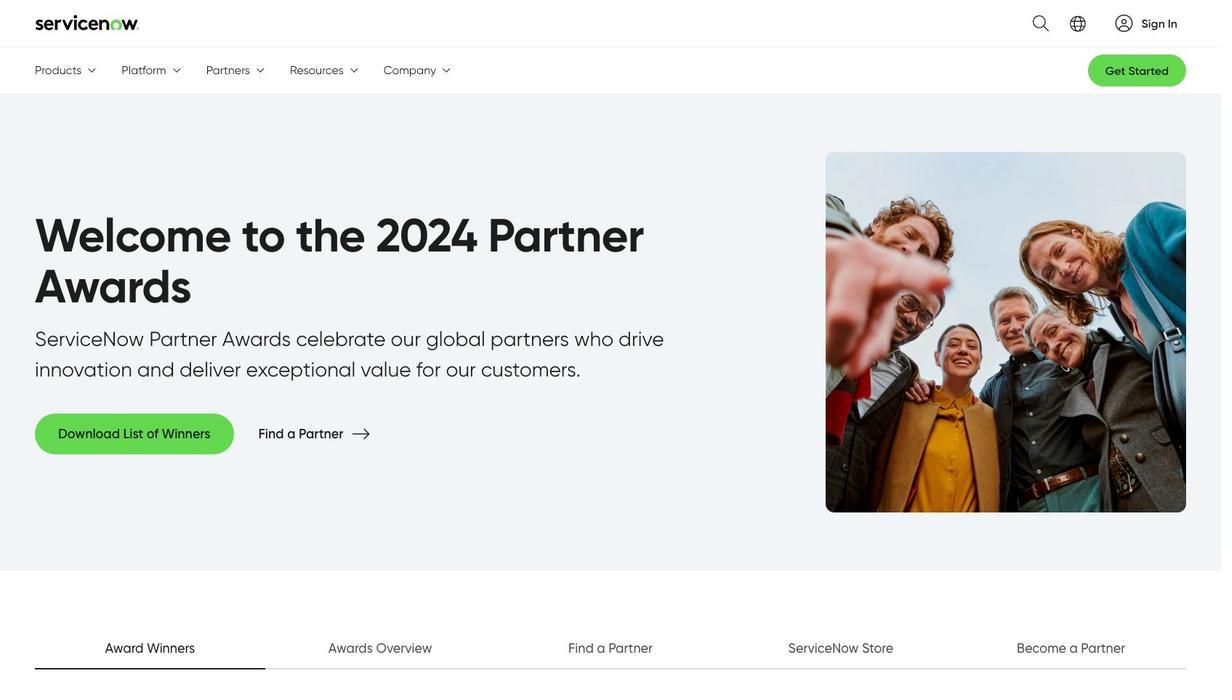 Task type: vqa. For each thing, say whether or not it's contained in the screenshot.
27001:2013
no



Task type: locate. For each thing, give the bounding box(es) containing it.
servicenow image
[[35, 15, 140, 30]]

search image
[[1024, 7, 1049, 40]]



Task type: describe. For each thing, give the bounding box(es) containing it.
arc image
[[1115, 14, 1133, 32]]



